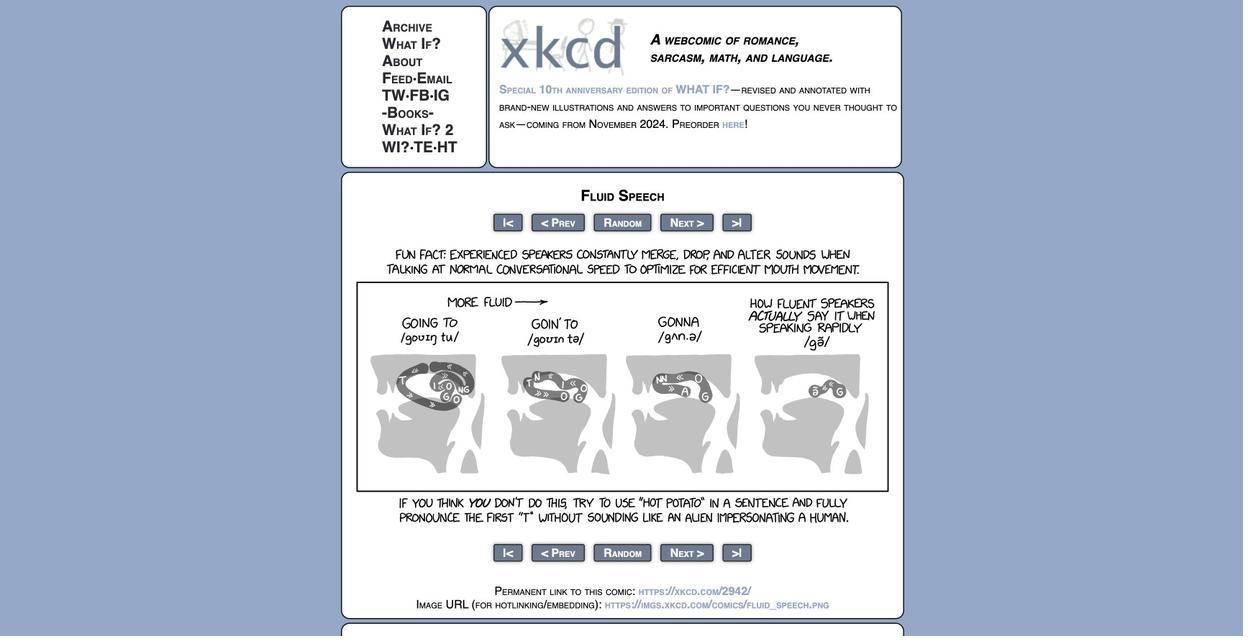 Task type: describe. For each thing, give the bounding box(es) containing it.
xkcd.com logo image
[[499, 17, 632, 76]]



Task type: locate. For each thing, give the bounding box(es) containing it.
fluid speech image
[[356, 241, 889, 533]]



